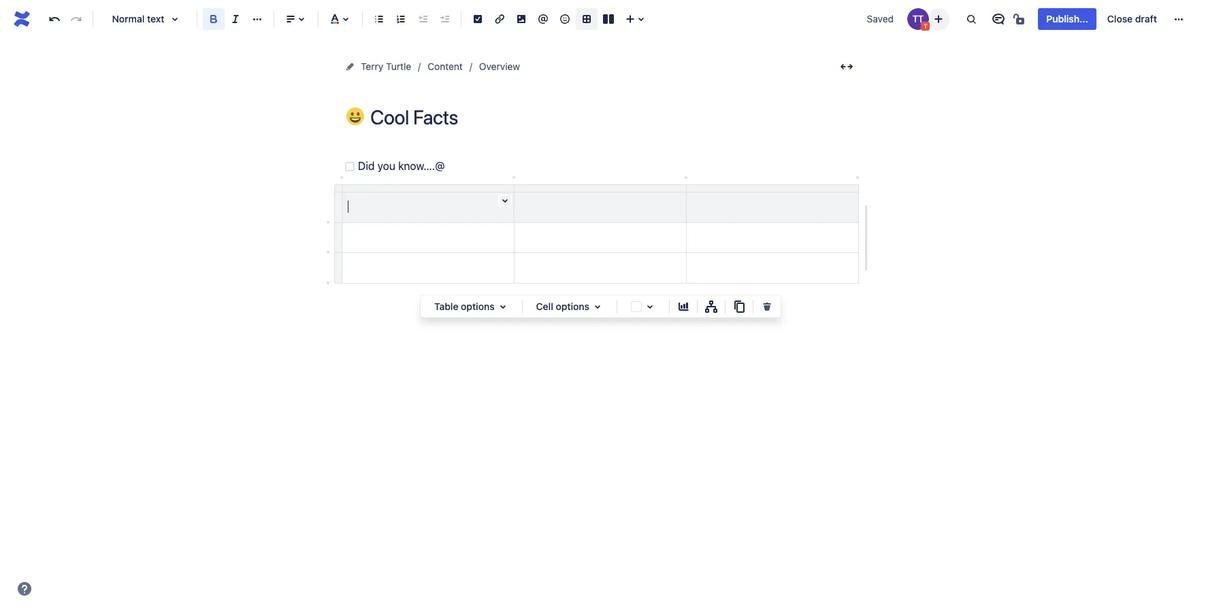 Task type: vqa. For each thing, say whether or not it's contained in the screenshot.
Assignee: Terry Turtle IMAGE at top left
no



Task type: locate. For each thing, give the bounding box(es) containing it.
1 options from the left
[[461, 301, 495, 312]]

1 horizontal spatial options
[[556, 301, 590, 312]]

content link
[[428, 59, 463, 75]]

terry turtle link
[[361, 59, 411, 75]]

confluence image
[[11, 8, 33, 30]]

add image, video, or file image
[[513, 11, 530, 27]]

remove image
[[759, 299, 775, 315]]

undo ⌘z image
[[46, 11, 63, 27]]

Give this page a title text field
[[370, 106, 859, 129]]

overview
[[479, 61, 520, 72]]

mention image
[[535, 11, 551, 27]]

options right table
[[461, 301, 495, 312]]

you
[[378, 160, 395, 172]]

0 horizontal spatial options
[[461, 301, 495, 312]]

know….@
[[398, 160, 445, 172]]

close
[[1108, 13, 1133, 25]]

did you know….@
[[358, 160, 445, 172]]

table options
[[434, 301, 495, 312]]

bold ⌘b image
[[206, 11, 222, 27]]

action item image
[[470, 11, 486, 27]]

options
[[461, 301, 495, 312], [556, 301, 590, 312]]

options right "cell"
[[556, 301, 590, 312]]

terry
[[361, 61, 383, 72]]

chart image
[[675, 299, 692, 315]]

link image
[[492, 11, 508, 27]]

2 options from the left
[[556, 301, 590, 312]]

copy image
[[731, 299, 747, 315]]

more formatting image
[[249, 11, 266, 27]]

normal text button
[[99, 4, 191, 34]]

make page full-width image
[[839, 59, 855, 75]]

close draft
[[1108, 13, 1157, 25]]

normal text
[[112, 13, 164, 25]]

terry turtle image
[[908, 8, 930, 30]]

emoji image
[[557, 11, 573, 27]]

saved
[[867, 13, 894, 25]]

indent tab image
[[436, 11, 453, 27]]



Task type: describe. For each thing, give the bounding box(es) containing it.
find and replace image
[[964, 11, 980, 27]]

Main content area, start typing to enter text. text field
[[334, 157, 869, 303]]

help image
[[16, 581, 33, 598]]

options for cell options
[[556, 301, 590, 312]]

outdent ⇧tab image
[[415, 11, 431, 27]]

overview link
[[479, 59, 520, 75]]

text
[[147, 13, 164, 25]]

:grinning: image
[[347, 108, 364, 125]]

cell background image
[[642, 299, 658, 315]]

terry turtle
[[361, 61, 411, 72]]

cell
[[536, 301, 553, 312]]

:grinning: image
[[347, 108, 364, 125]]

manage connected data image
[[703, 299, 720, 315]]

cell options
[[536, 301, 590, 312]]

redo ⌘⇧z image
[[68, 11, 84, 27]]

expand dropdown menu image
[[590, 299, 606, 315]]

publish... button
[[1038, 8, 1097, 30]]

no restrictions image
[[1013, 11, 1029, 27]]

comment icon image
[[991, 11, 1007, 27]]

normal
[[112, 13, 145, 25]]

more image
[[1171, 11, 1187, 27]]

bullet list ⌘⇧8 image
[[371, 11, 387, 27]]

align left image
[[283, 11, 299, 27]]

expand dropdown menu image
[[495, 299, 511, 315]]

options for table options
[[461, 301, 495, 312]]

table
[[434, 301, 459, 312]]

numbered list ⌘⇧7 image
[[393, 11, 409, 27]]

confluence image
[[11, 8, 33, 30]]

publish...
[[1047, 13, 1088, 25]]

table options button
[[426, 299, 516, 315]]

draft
[[1135, 13, 1157, 25]]

table image
[[579, 11, 595, 27]]

content
[[428, 61, 463, 72]]

close draft button
[[1099, 8, 1165, 30]]

layouts image
[[600, 11, 617, 27]]

move this page image
[[344, 61, 355, 72]]

cell options button
[[528, 299, 611, 315]]

did
[[358, 160, 375, 172]]

turtle
[[386, 61, 411, 72]]

invite to edit image
[[931, 11, 947, 27]]

italic ⌘i image
[[227, 11, 244, 27]]



